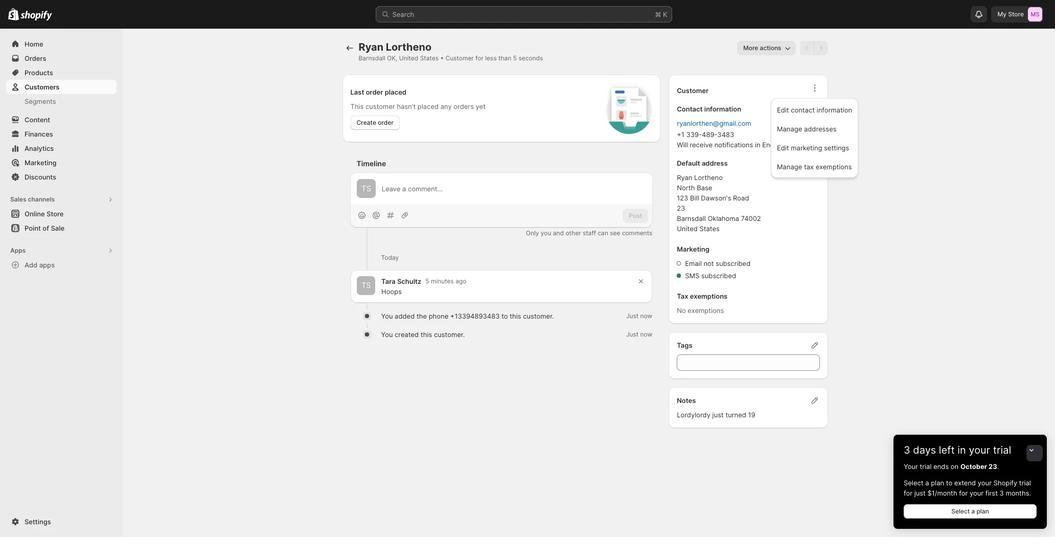 Task type: describe. For each thing, give the bounding box(es) containing it.
can
[[598, 229, 609, 237]]

ryan for ryan lortheno north base 123 bill dawson's road 23 barnsdall oklahoma 74002 united states
[[677, 173, 693, 182]]

my
[[998, 10, 1007, 18]]

hasn't
[[397, 102, 416, 110]]

timeline
[[357, 159, 386, 168]]

post
[[629, 212, 643, 219]]

create order
[[357, 119, 394, 126]]

sales channels
[[10, 195, 55, 203]]

barnsdall inside ryan lortheno barnsdall ok, united states • customer for less than 5 seconds
[[359, 54, 386, 62]]

manage addresses button
[[774, 120, 856, 137]]

489-
[[702, 130, 718, 139]]

more actions
[[744, 44, 782, 52]]

my store image
[[1029, 7, 1043, 21]]

contact
[[677, 105, 703, 113]]

states inside ryan lortheno north base 123 bill dawson's road 23 barnsdall oklahoma 74002 united states
[[700, 225, 720, 233]]

receive
[[690, 141, 713, 149]]

apps
[[39, 261, 55, 269]]

select a plan
[[952, 507, 990, 515]]

edit marketing settings
[[778, 144, 850, 152]]

tax
[[677, 292, 689, 300]]

barnsdall inside ryan lortheno north base 123 bill dawson's road 23 barnsdall oklahoma 74002 united states
[[677, 214, 706, 223]]

products
[[25, 69, 53, 77]]

store for online store
[[47, 210, 64, 218]]

added
[[395, 312, 415, 320]]

tara schultz 5 minutes ago hoops
[[382, 277, 467, 296]]

1 horizontal spatial customer.
[[523, 312, 554, 320]]

tara
[[382, 277, 396, 286]]

manage tax exemptions
[[778, 163, 853, 171]]

select for select a plan to extend your shopify trial for just $1/month for your first 3 months.
[[904, 479, 924, 487]]

october
[[961, 462, 988, 471]]

comments
[[623, 229, 653, 237]]

on
[[951, 462, 959, 471]]

minutes
[[431, 277, 454, 285]]

you created this customer.
[[381, 331, 465, 339]]

last
[[351, 88, 364, 96]]

1 vertical spatial subscribed
[[702, 272, 737, 280]]

your trial ends on october 23 .
[[904, 462, 1000, 471]]

information inside button
[[817, 106, 853, 114]]

manage addresses
[[778, 125, 837, 133]]

online store
[[25, 210, 64, 218]]

1 horizontal spatial this
[[510, 312, 522, 320]]

for for lortheno
[[476, 54, 484, 62]]

exemptions inside button
[[816, 163, 853, 171]]

sms subscribed
[[686, 272, 737, 280]]

tags
[[677, 341, 693, 349]]

5 inside ryan lortheno barnsdall ok, united states • customer for less than 5 seconds
[[514, 54, 517, 62]]

sales
[[10, 195, 26, 203]]

dawson's
[[702, 194, 732, 202]]

united inside ryan lortheno barnsdall ok, united states • customer for less than 5 seconds
[[399, 54, 419, 62]]

order for last
[[366, 88, 383, 96]]

.
[[998, 462, 1000, 471]]

tax exemptions
[[677, 292, 728, 300]]

k
[[664, 10, 668, 18]]

74002
[[742, 214, 762, 223]]

your inside dropdown button
[[970, 444, 991, 456]]

settings
[[825, 144, 850, 152]]

customer
[[366, 102, 395, 110]]

customers
[[25, 83, 60, 91]]

shopify image
[[8, 8, 19, 20]]

you added the phone +13394893483 to this customer.
[[381, 312, 554, 320]]

0 horizontal spatial customer.
[[434, 331, 465, 339]]

customer inside ryan lortheno barnsdall ok, united states • customer for less than 5 seconds
[[446, 54, 474, 62]]

ryan for ryan lortheno barnsdall ok, united states • customer for less than 5 seconds
[[359, 41, 384, 53]]

left
[[940, 444, 955, 456]]

in inside +1 339-489-3483 will receive notifications in english
[[756, 141, 761, 149]]

orders link
[[6, 51, 117, 65]]

analytics link
[[6, 141, 117, 156]]

add apps
[[25, 261, 55, 269]]

no exemptions
[[677, 306, 725, 315]]

+1 339-489-3483 will receive notifications in english
[[677, 130, 785, 149]]

shopify
[[994, 479, 1018, 487]]

3483
[[718, 130, 735, 139]]

3 inside select a plan to extend your shopify trial for just $1/month for your first 3 months.
[[1000, 489, 1005, 497]]

1 vertical spatial marketing
[[677, 245, 710, 253]]

finances link
[[6, 127, 117, 141]]

+13394893483
[[451, 312, 500, 320]]

create
[[357, 119, 377, 126]]

edit for edit marketing settings
[[778, 144, 790, 152]]

5 inside 'tara schultz 5 minutes ago hoops'
[[426, 277, 430, 285]]

turned
[[726, 411, 747, 419]]

plan for select a plan to extend your shopify trial for just $1/month for your first 3 months.
[[932, 479, 945, 487]]

1 avatar with initials t s image from the top
[[357, 179, 376, 198]]

your
[[904, 462, 919, 471]]

more
[[744, 44, 759, 52]]

finances
[[25, 130, 53, 138]]

base
[[697, 184, 713, 192]]

first
[[986, 489, 999, 497]]

other
[[566, 229, 581, 237]]

edit contact information button
[[774, 101, 856, 118]]

orders
[[25, 54, 46, 62]]

ends
[[934, 462, 950, 471]]

0 vertical spatial placed
[[385, 88, 407, 96]]

manage for manage tax exemptions
[[778, 163, 803, 171]]

content link
[[6, 113, 117, 127]]

+1
[[677, 130, 685, 139]]

you for you added the phone +13394893483 to this customer.
[[381, 312, 393, 320]]

address
[[702, 159, 728, 167]]

united inside ryan lortheno north base 123 bill dawson's road 23 barnsdall oklahoma 74002 united states
[[677, 225, 698, 233]]

ryanlorthen@gmail.com button
[[671, 116, 758, 130]]

now for you added the phone +13394893483 to this customer.
[[641, 312, 653, 320]]

2 vertical spatial your
[[970, 489, 984, 497]]

notes
[[677, 396, 696, 405]]

23 inside ryan lortheno north base 123 bill dawson's road 23 barnsdall oklahoma 74002 united states
[[677, 204, 686, 212]]

2 avatar with initials t s image from the top
[[357, 276, 376, 295]]

select for select a plan
[[952, 507, 971, 515]]

phone
[[429, 312, 449, 320]]

123
[[677, 194, 689, 202]]

⌘ k
[[656, 10, 668, 18]]

contact information
[[677, 105, 742, 113]]

0 horizontal spatial information
[[705, 105, 742, 113]]

sms
[[686, 272, 700, 280]]

ryan lortheno north base 123 bill dawson's road 23 barnsdall oklahoma 74002 united states
[[677, 173, 762, 233]]

just for you added the phone +13394893483 to this customer.
[[627, 312, 639, 320]]

339-
[[687, 130, 702, 139]]



Task type: vqa. For each thing, say whether or not it's contained in the screenshot.
the plan to the top
yes



Task type: locate. For each thing, give the bounding box(es) containing it.
1 horizontal spatial in
[[958, 444, 967, 456]]

0 vertical spatial lortheno
[[386, 41, 432, 53]]

0 horizontal spatial 5
[[426, 277, 430, 285]]

ago
[[456, 277, 467, 285]]

just left $1/month
[[915, 489, 926, 497]]

this
[[510, 312, 522, 320], [421, 331, 432, 339]]

None text field
[[677, 355, 820, 371]]

2 edit from the top
[[778, 144, 790, 152]]

0 vertical spatial states
[[420, 54, 439, 62]]

marketing link
[[6, 156, 117, 170]]

0 horizontal spatial to
[[502, 312, 508, 320]]

1 vertical spatial edit
[[778, 144, 790, 152]]

1 horizontal spatial ryan
[[677, 173, 693, 182]]

products link
[[6, 65, 117, 80]]

1 manage from the top
[[778, 125, 803, 133]]

your up october
[[970, 444, 991, 456]]

a for select a plan
[[972, 507, 976, 515]]

ryan inside ryan lortheno barnsdall ok, united states • customer for less than 5 seconds
[[359, 41, 384, 53]]

ryan up north
[[677, 173, 693, 182]]

a inside select a plan link
[[972, 507, 976, 515]]

1 vertical spatial manage
[[778, 163, 803, 171]]

contact
[[792, 106, 815, 114]]

edit
[[778, 106, 790, 114], [778, 144, 790, 152]]

order down customer
[[378, 119, 394, 126]]

subscribed
[[716, 259, 751, 268], [702, 272, 737, 280]]

lortheno up ok,
[[386, 41, 432, 53]]

⌘
[[656, 10, 662, 18]]

select inside select a plan to extend your shopify trial for just $1/month for your first 3 months.
[[904, 479, 924, 487]]

bill
[[691, 194, 700, 202]]

states left •
[[420, 54, 439, 62]]

1 vertical spatial in
[[958, 444, 967, 456]]

store right my
[[1009, 10, 1025, 18]]

exemptions down settings
[[816, 163, 853, 171]]

placed up hasn't
[[385, 88, 407, 96]]

1 horizontal spatial just
[[915, 489, 926, 497]]

marketing
[[792, 144, 823, 152]]

order for create
[[378, 119, 394, 126]]

0 horizontal spatial for
[[476, 54, 484, 62]]

0 horizontal spatial united
[[399, 54, 419, 62]]

your
[[970, 444, 991, 456], [979, 479, 992, 487], [970, 489, 984, 497]]

customer.
[[523, 312, 554, 320], [434, 331, 465, 339]]

barnsdall left ok,
[[359, 54, 386, 62]]

3 days left in your trial button
[[894, 435, 1048, 456]]

the
[[417, 312, 427, 320]]

lordylordy
[[677, 411, 711, 419]]

23 inside 3 days left in your trial element
[[989, 462, 998, 471]]

barnsdall
[[359, 54, 386, 62], [677, 214, 706, 223]]

than
[[499, 54, 512, 62]]

1 vertical spatial store
[[47, 210, 64, 218]]

1 vertical spatial a
[[972, 507, 976, 515]]

manage inside button
[[778, 125, 803, 133]]

0 vertical spatial ryan
[[359, 41, 384, 53]]

road
[[734, 194, 750, 202]]

lortheno inside ryan lortheno barnsdall ok, united states • customer for less than 5 seconds
[[386, 41, 432, 53]]

select a plan to extend your shopify trial for just $1/month for your first 3 months.
[[904, 479, 1032, 497]]

1 horizontal spatial plan
[[977, 507, 990, 515]]

1 vertical spatial customer
[[677, 86, 709, 95]]

to up $1/month
[[947, 479, 953, 487]]

a for select a plan to extend your shopify trial for just $1/month for your first 3 months.
[[926, 479, 930, 487]]

0 vertical spatial marketing
[[25, 159, 57, 167]]

no
[[677, 306, 686, 315]]

2 vertical spatial trial
[[1020, 479, 1032, 487]]

1 vertical spatial your
[[979, 479, 992, 487]]

not
[[704, 259, 714, 268]]

1 vertical spatial to
[[947, 479, 953, 487]]

1 vertical spatial placed
[[418, 102, 439, 110]]

0 horizontal spatial 3
[[904, 444, 911, 456]]

1 horizontal spatial marketing
[[677, 245, 710, 253]]

0 vertical spatial order
[[366, 88, 383, 96]]

0 horizontal spatial 23
[[677, 204, 686, 212]]

customer right •
[[446, 54, 474, 62]]

home link
[[6, 37, 117, 51]]

lortheno for ryan lortheno north base 123 bill dawson's road 23 barnsdall oklahoma 74002 united states
[[695, 173, 723, 182]]

this
[[351, 102, 364, 110]]

1 vertical spatial customer.
[[434, 331, 465, 339]]

previous image
[[802, 43, 813, 53]]

tax
[[805, 163, 814, 171]]

marketing up the discounts
[[25, 159, 57, 167]]

0 horizontal spatial marketing
[[25, 159, 57, 167]]

lortheno up base
[[695, 173, 723, 182]]

23 down 123
[[677, 204, 686, 212]]

0 vertical spatial now
[[641, 312, 653, 320]]

0 vertical spatial in
[[756, 141, 761, 149]]

discounts
[[25, 173, 56, 181]]

default address
[[677, 159, 728, 167]]

2 you from the top
[[381, 331, 393, 339]]

0 horizontal spatial in
[[756, 141, 761, 149]]

0 vertical spatial barnsdall
[[359, 54, 386, 62]]

1 horizontal spatial barnsdall
[[677, 214, 706, 223]]

this right +13394893483
[[510, 312, 522, 320]]

subscribed down "email not subscribed"
[[702, 272, 737, 280]]

you left added
[[381, 312, 393, 320]]

plan inside select a plan to extend your shopify trial for just $1/month for your first 3 months.
[[932, 479, 945, 487]]

order inside 'button'
[[378, 119, 394, 126]]

just
[[713, 411, 724, 419], [915, 489, 926, 497]]

channels
[[28, 195, 55, 203]]

just now for you added the phone +13394893483 to this customer.
[[627, 312, 653, 320]]

0 horizontal spatial customer
[[446, 54, 474, 62]]

barnsdall down the bill
[[677, 214, 706, 223]]

months.
[[1006, 489, 1032, 497]]

ok,
[[387, 54, 398, 62]]

select a plan link
[[904, 504, 1037, 519]]

avatar with initials t s image left tara
[[357, 276, 376, 295]]

0 horizontal spatial states
[[420, 54, 439, 62]]

1 horizontal spatial united
[[677, 225, 698, 233]]

0 vertical spatial avatar with initials t s image
[[357, 179, 376, 198]]

edit left contact on the top right of page
[[778, 106, 790, 114]]

addresses
[[805, 125, 837, 133]]

0 horizontal spatial trial
[[921, 462, 932, 471]]

to inside select a plan to extend your shopify trial for just $1/month for your first 3 months.
[[947, 479, 953, 487]]

0 vertical spatial 3
[[904, 444, 911, 456]]

store inside online store link
[[47, 210, 64, 218]]

2 just now from the top
[[627, 331, 653, 338]]

a up $1/month
[[926, 479, 930, 487]]

0 vertical spatial trial
[[994, 444, 1012, 456]]

you
[[541, 229, 552, 237]]

0 horizontal spatial a
[[926, 479, 930, 487]]

1 horizontal spatial 23
[[989, 462, 998, 471]]

in inside dropdown button
[[958, 444, 967, 456]]

avatar with initials t s image
[[357, 179, 376, 198], [357, 276, 376, 295]]

2 just from the top
[[627, 331, 639, 338]]

trial inside select a plan to extend your shopify trial for just $1/month for your first 3 months.
[[1020, 479, 1032, 487]]

your up first
[[979, 479, 992, 487]]

to right +13394893483
[[502, 312, 508, 320]]

marketing up email
[[677, 245, 710, 253]]

1 vertical spatial you
[[381, 331, 393, 339]]

0 vertical spatial your
[[970, 444, 991, 456]]

shopify image
[[21, 11, 52, 21]]

exemptions for tax exemptions
[[691, 292, 728, 300]]

1 vertical spatial select
[[952, 507, 971, 515]]

exemptions for no exemptions
[[688, 306, 725, 315]]

1 vertical spatial now
[[641, 331, 653, 338]]

manage
[[778, 125, 803, 133], [778, 163, 803, 171]]

0 vertical spatial store
[[1009, 10, 1025, 18]]

0 vertical spatial you
[[381, 312, 393, 320]]

1 vertical spatial plan
[[977, 507, 990, 515]]

1 vertical spatial 23
[[989, 462, 998, 471]]

extend
[[955, 479, 977, 487]]

ryan up last order placed
[[359, 41, 384, 53]]

a down select a plan to extend your shopify trial for just $1/month for your first 3 months.
[[972, 507, 976, 515]]

0 vertical spatial select
[[904, 479, 924, 487]]

for
[[476, 54, 484, 62], [904, 489, 913, 497], [960, 489, 969, 497]]

1 vertical spatial just now
[[627, 331, 653, 338]]

sale
[[51, 224, 64, 232]]

1 horizontal spatial trial
[[994, 444, 1012, 456]]

1 horizontal spatial 5
[[514, 54, 517, 62]]

0 vertical spatial a
[[926, 479, 930, 487]]

staff
[[583, 229, 597, 237]]

menu containing edit contact information
[[774, 101, 856, 175]]

search
[[393, 10, 414, 18]]

exemptions
[[816, 163, 853, 171], [691, 292, 728, 300], [688, 306, 725, 315]]

online
[[25, 210, 45, 218]]

and
[[553, 229, 564, 237]]

select down select a plan to extend your shopify trial for just $1/month for your first 3 months.
[[952, 507, 971, 515]]

1 vertical spatial order
[[378, 119, 394, 126]]

yet
[[476, 102, 486, 110]]

next image
[[816, 43, 826, 53]]

3 right first
[[1000, 489, 1005, 497]]

just inside select a plan to extend your shopify trial for just $1/month for your first 3 months.
[[915, 489, 926, 497]]

1 just from the top
[[627, 312, 639, 320]]

1 vertical spatial just
[[915, 489, 926, 497]]

3 inside dropdown button
[[904, 444, 911, 456]]

today
[[381, 254, 399, 262]]

united right ok,
[[399, 54, 419, 62]]

1 horizontal spatial for
[[904, 489, 913, 497]]

0 horizontal spatial ryan
[[359, 41, 384, 53]]

segments link
[[6, 94, 117, 108]]

1 vertical spatial 5
[[426, 277, 430, 285]]

exemptions down tax exemptions
[[688, 306, 725, 315]]

trial right your
[[921, 462, 932, 471]]

in right left at the bottom right of the page
[[958, 444, 967, 456]]

0 vertical spatial united
[[399, 54, 419, 62]]

customer up contact
[[677, 86, 709, 95]]

ryan inside ryan lortheno north base 123 bill dawson's road 23 barnsdall oklahoma 74002 united states
[[677, 173, 693, 182]]

3
[[904, 444, 911, 456], [1000, 489, 1005, 497]]

0 horizontal spatial just
[[713, 411, 724, 419]]

order up customer
[[366, 88, 383, 96]]

0 vertical spatial subscribed
[[716, 259, 751, 268]]

lortheno
[[386, 41, 432, 53], [695, 173, 723, 182]]

store for my store
[[1009, 10, 1025, 18]]

1 vertical spatial united
[[677, 225, 698, 233]]

2 horizontal spatial for
[[960, 489, 969, 497]]

edit contact information
[[778, 106, 853, 114]]

1 vertical spatial this
[[421, 331, 432, 339]]

1 edit from the top
[[778, 106, 790, 114]]

1 horizontal spatial lortheno
[[695, 173, 723, 182]]

united down 123
[[677, 225, 698, 233]]

this down the on the left of the page
[[421, 331, 432, 339]]

1 vertical spatial lortheno
[[695, 173, 723, 182]]

default
[[677, 159, 701, 167]]

0 vertical spatial exemptions
[[816, 163, 853, 171]]

1 horizontal spatial a
[[972, 507, 976, 515]]

for for a
[[904, 489, 913, 497]]

1 vertical spatial just
[[627, 331, 639, 338]]

manage inside button
[[778, 163, 803, 171]]

created
[[395, 331, 419, 339]]

1 vertical spatial states
[[700, 225, 720, 233]]

1 vertical spatial trial
[[921, 462, 932, 471]]

information up the addresses
[[817, 106, 853, 114]]

trial
[[994, 444, 1012, 456], [921, 462, 932, 471], [1020, 479, 1032, 487]]

placed left any on the top of page
[[418, 102, 439, 110]]

just left 'turned'
[[713, 411, 724, 419]]

north
[[677, 184, 696, 192]]

1 you from the top
[[381, 312, 393, 320]]

segments
[[25, 97, 56, 105]]

1 just now from the top
[[627, 312, 653, 320]]

you left created
[[381, 331, 393, 339]]

marketing
[[25, 159, 57, 167], [677, 245, 710, 253]]

1 horizontal spatial states
[[700, 225, 720, 233]]

trial inside dropdown button
[[994, 444, 1012, 456]]

2 manage from the top
[[778, 163, 803, 171]]

0 horizontal spatial select
[[904, 479, 924, 487]]

customers link
[[6, 80, 117, 94]]

days
[[914, 444, 937, 456]]

2 horizontal spatial trial
[[1020, 479, 1032, 487]]

point of sale link
[[6, 221, 117, 235]]

lortheno for ryan lortheno barnsdall ok, united states • customer for less than 5 seconds
[[386, 41, 432, 53]]

store up sale
[[47, 210, 64, 218]]

states inside ryan lortheno barnsdall ok, united states • customer for less than 5 seconds
[[420, 54, 439, 62]]

5 left minutes on the bottom left
[[426, 277, 430, 285]]

0 horizontal spatial placed
[[385, 88, 407, 96]]

•
[[441, 54, 444, 62]]

now
[[641, 312, 653, 320], [641, 331, 653, 338]]

united
[[399, 54, 419, 62], [677, 225, 698, 233]]

for left less
[[476, 54, 484, 62]]

just for you created this customer.
[[627, 331, 639, 338]]

notifications
[[715, 141, 754, 149]]

0 horizontal spatial plan
[[932, 479, 945, 487]]

ryan
[[359, 41, 384, 53], [677, 173, 693, 182]]

Leave a comment... text field
[[382, 183, 647, 194]]

0 horizontal spatial this
[[421, 331, 432, 339]]

manage left the tax
[[778, 163, 803, 171]]

1 now from the top
[[641, 312, 653, 320]]

ryanlorthen@gmail.com
[[677, 119, 752, 127]]

edit for edit contact information
[[778, 106, 790, 114]]

1 vertical spatial barnsdall
[[677, 214, 706, 223]]

select down your
[[904, 479, 924, 487]]

post button
[[623, 209, 649, 223]]

placed
[[385, 88, 407, 96], [418, 102, 439, 110]]

a inside select a plan to extend your shopify trial for just $1/month for your first 3 months.
[[926, 479, 930, 487]]

select inside select a plan link
[[952, 507, 971, 515]]

0 vertical spatial to
[[502, 312, 508, 320]]

1 horizontal spatial to
[[947, 479, 953, 487]]

you for you created this customer.
[[381, 331, 393, 339]]

plan up $1/month
[[932, 479, 945, 487]]

5 right than
[[514, 54, 517, 62]]

manage up english
[[778, 125, 803, 133]]

edit left the marketing
[[778, 144, 790, 152]]

order
[[366, 88, 383, 96], [378, 119, 394, 126]]

manage for manage addresses
[[778, 125, 803, 133]]

1 horizontal spatial customer
[[677, 86, 709, 95]]

$1/month
[[928, 489, 958, 497]]

for inside ryan lortheno barnsdall ok, united states • customer for less than 5 seconds
[[476, 54, 484, 62]]

trial up "months."
[[1020, 479, 1032, 487]]

1 horizontal spatial information
[[817, 106, 853, 114]]

your left first
[[970, 489, 984, 497]]

for down the extend
[[960, 489, 969, 497]]

edit marketing settings button
[[774, 139, 856, 156]]

menu
[[774, 101, 856, 175]]

2 vertical spatial exemptions
[[688, 306, 725, 315]]

plan down first
[[977, 507, 990, 515]]

states
[[420, 54, 439, 62], [700, 225, 720, 233]]

just now
[[627, 312, 653, 320], [627, 331, 653, 338]]

email not subscribed
[[686, 259, 751, 268]]

just now for you created this customer.
[[627, 331, 653, 338]]

subscribed right not
[[716, 259, 751, 268]]

1 horizontal spatial select
[[952, 507, 971, 515]]

avatar with initials t s image down timeline
[[357, 179, 376, 198]]

trial up .
[[994, 444, 1012, 456]]

0 vertical spatial just now
[[627, 312, 653, 320]]

plan for select a plan
[[977, 507, 990, 515]]

0 vertical spatial plan
[[932, 479, 945, 487]]

2 now from the top
[[641, 331, 653, 338]]

home
[[25, 40, 43, 48]]

information up 'ryanlorthen@gmail.com'
[[705, 105, 742, 113]]

1 horizontal spatial placed
[[418, 102, 439, 110]]

point of sale
[[25, 224, 64, 232]]

content
[[25, 116, 50, 124]]

settings
[[25, 518, 51, 526]]

exemptions up no exemptions
[[691, 292, 728, 300]]

in left english
[[756, 141, 761, 149]]

for down your
[[904, 489, 913, 497]]

0 vertical spatial customer.
[[523, 312, 554, 320]]

3 days left in your trial element
[[894, 461, 1048, 529]]

now for you created this customer.
[[641, 331, 653, 338]]

lortheno inside ryan lortheno north base 123 bill dawson's road 23 barnsdall oklahoma 74002 united states
[[695, 173, 723, 182]]

3 up your
[[904, 444, 911, 456]]

0 vertical spatial customer
[[446, 54, 474, 62]]

0 vertical spatial 23
[[677, 204, 686, 212]]

0 vertical spatial 5
[[514, 54, 517, 62]]

states down oklahoma
[[700, 225, 720, 233]]

23 right october
[[989, 462, 998, 471]]



